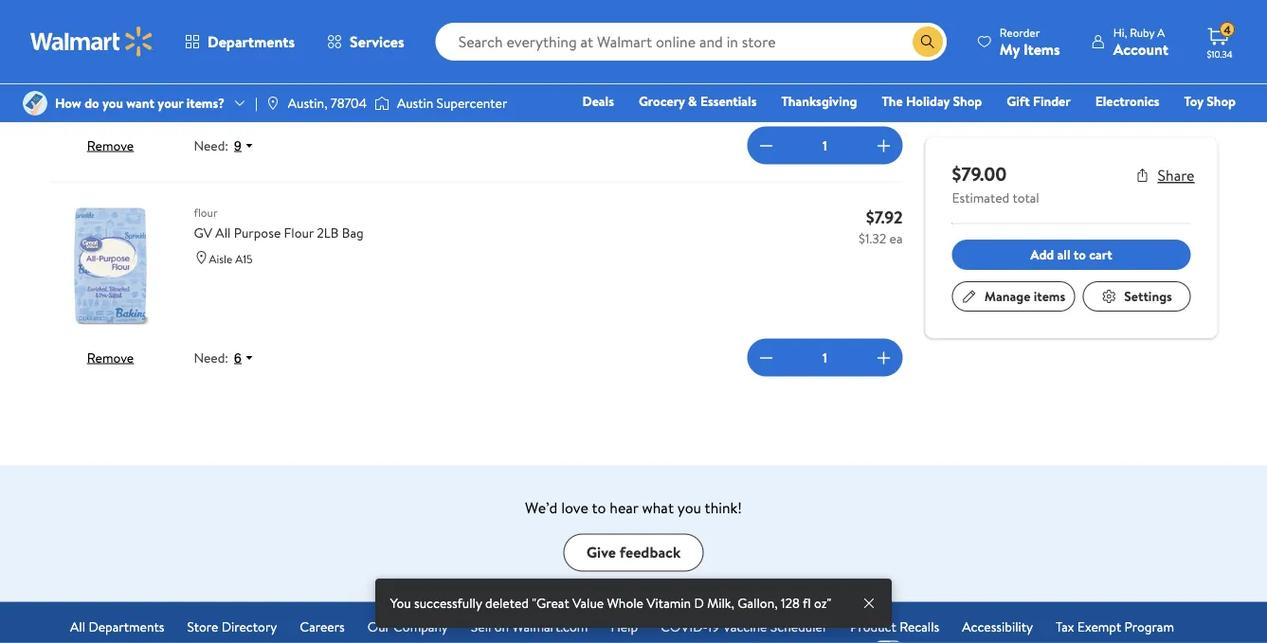 Task type: locate. For each thing, give the bounding box(es) containing it.
deals link
[[574, 91, 623, 111]]

19
[[708, 619, 720, 637]]

gift finder
[[1007, 92, 1071, 110]]

increase quantity gv all purpose flour 2lb bag, current quantity 1 image
[[873, 347, 895, 370]]

0 vertical spatial ea
[[890, 17, 903, 35]]

all
[[216, 224, 231, 243], [70, 619, 85, 637]]

to for love
[[592, 498, 606, 518]]

home link
[[881, 118, 933, 138]]

close image
[[862, 596, 877, 612]]

1 left increase quantity gv all purpose flour 2lb bag, current quantity 1 image
[[823, 349, 828, 368]]

the holiday shop
[[882, 92, 982, 110]]

all inside flour gv all purpose flour 2lb bag
[[216, 224, 231, 243]]

1 horizontal spatial shop
[[1207, 92, 1236, 110]]

Search search field
[[436, 23, 947, 61]]

aisle a15 down great
[[209, 39, 253, 55]]

to inside button
[[1074, 246, 1086, 264]]

you right what on the bottom right
[[678, 498, 702, 518]]

0 horizontal spatial all
[[70, 619, 85, 637]]

1 horizontal spatial 4
[[1224, 22, 1231, 38]]

careers link
[[300, 618, 345, 638]]

1 remove button from the top
[[87, 136, 134, 155]]

supercenter
[[437, 94, 508, 112]]

remove for 9
[[87, 136, 134, 155]]

vitamin
[[647, 594, 691, 613]]

 image left how
[[23, 91, 47, 116]]

recalls
[[900, 619, 940, 637]]

1 horizontal spatial  image
[[374, 94, 390, 113]]

2 1 from the top
[[823, 349, 828, 368]]

deleted
[[485, 594, 529, 613]]

4 left lb
[[400, 12, 408, 30]]

1 vertical spatial to
[[592, 498, 606, 518]]

departments button
[[169, 19, 311, 64]]

ea right $3.24
[[890, 17, 903, 35]]

1 vertical spatial remove button
[[87, 349, 134, 367]]

0 horizontal spatial shop
[[953, 92, 982, 110]]

2lb
[[317, 224, 339, 243]]

flour
[[194, 205, 218, 221]]

0 vertical spatial all
[[216, 224, 231, 243]]

departments down pure
[[208, 31, 295, 52]]

6 button
[[229, 350, 262, 367]]

aisle a15 down purpose
[[209, 251, 253, 267]]

0 vertical spatial remove button
[[87, 136, 134, 155]]

flour
[[284, 224, 314, 243]]

ea
[[890, 17, 903, 35], [890, 229, 903, 248]]

1 horizontal spatial all
[[216, 224, 231, 243]]

0 vertical spatial departments
[[208, 31, 295, 52]]

fl
[[803, 594, 811, 613]]

items
[[1034, 287, 1066, 306]]

accessibility link
[[963, 618, 1033, 638]]

9 button
[[229, 137, 262, 155]]

vaccine
[[723, 619, 767, 637]]

great value pure granulated sugar, 4 lb
[[194, 12, 421, 30]]

remove button for 9
[[87, 136, 134, 155]]

1 vertical spatial aisle a15
[[209, 251, 253, 267]]

search icon image
[[920, 34, 936, 49]]

1 remove from the top
[[87, 136, 134, 155]]

value
[[230, 12, 261, 30], [573, 594, 604, 613]]

aisle a15
[[209, 39, 253, 55], [209, 251, 253, 267]]

1 horizontal spatial departments
[[208, 31, 295, 52]]

settings
[[1125, 287, 1173, 306]]

departments inside popup button
[[208, 31, 295, 52]]

product recalls link
[[851, 618, 940, 638]]

store
[[187, 619, 218, 637]]

 image
[[265, 96, 280, 111]]

2 a15 from the top
[[235, 251, 253, 267]]

0 horizontal spatial you
[[102, 94, 123, 112]]

departments left store
[[89, 619, 164, 637]]

our company
[[368, 619, 448, 637]]

one debit link
[[1082, 118, 1164, 138]]

0 vertical spatial you
[[102, 94, 123, 112]]

0 horizontal spatial  image
[[23, 91, 47, 116]]

1 vertical spatial need:
[[194, 349, 229, 368]]

0 vertical spatial to
[[1074, 246, 1086, 264]]

services button
[[311, 19, 421, 64]]

1 shop from the left
[[953, 92, 982, 110]]

manage items
[[985, 287, 1066, 306]]

0 vertical spatial remove
[[87, 136, 134, 155]]

careers
[[300, 619, 345, 637]]

0 horizontal spatial value
[[230, 12, 261, 30]]

pure
[[264, 12, 291, 30]]

78704
[[331, 94, 367, 112]]

to right love
[[592, 498, 606, 518]]

estimated
[[952, 189, 1010, 207]]

shop
[[953, 92, 982, 110], [1207, 92, 1236, 110]]

1 a15 from the top
[[235, 39, 253, 55]]

2 remove button from the top
[[87, 349, 134, 367]]

tax exempt program
[[1056, 619, 1175, 637]]

manage items button
[[952, 282, 1076, 312]]

1 need: from the top
[[194, 137, 229, 155]]

value left pure
[[230, 12, 261, 30]]

9
[[234, 138, 242, 154]]

4
[[400, 12, 408, 30], [1224, 22, 1231, 38]]

0 horizontal spatial to
[[592, 498, 606, 518]]

0 vertical spatial 1
[[823, 137, 828, 155]]

product
[[851, 619, 897, 637]]

shop inside toy shop home
[[1207, 92, 1236, 110]]

reorder
[[1000, 24, 1040, 40]]

exempt
[[1078, 619, 1122, 637]]

$7.92 $1.32 ea
[[859, 206, 903, 248]]

0 vertical spatial need:
[[194, 137, 229, 155]]

1 vertical spatial aisle
[[209, 251, 233, 267]]

austin,
[[288, 94, 328, 112]]

0 vertical spatial a15
[[235, 39, 253, 55]]

1 vertical spatial 1
[[823, 349, 828, 368]]

gv
[[194, 224, 212, 243]]

walmart.com
[[512, 619, 588, 637]]

cart
[[1090, 246, 1113, 264]]

value left whole
[[573, 594, 604, 613]]

2 aisle from the top
[[209, 251, 233, 267]]

 image for austin supercenter
[[374, 94, 390, 113]]

1 down thanksgiving
[[823, 137, 828, 155]]

2 ea from the top
[[890, 229, 903, 248]]

you
[[102, 94, 123, 112], [678, 498, 702, 518]]

2 aisle a15 from the top
[[209, 251, 253, 267]]

1 aisle from the top
[[209, 39, 233, 55]]

1 ea from the top
[[890, 17, 903, 35]]

0 horizontal spatial 4
[[400, 12, 408, 30]]

a15
[[235, 39, 253, 55], [235, 251, 253, 267]]

1 horizontal spatial you
[[678, 498, 702, 518]]

finder
[[1033, 92, 1071, 110]]

 image right 78704
[[374, 94, 390, 113]]

128
[[781, 594, 800, 613]]

gallon,
[[738, 594, 778, 613]]

manage
[[985, 287, 1031, 306]]

1 vertical spatial remove
[[87, 349, 134, 367]]

2 need: from the top
[[194, 349, 229, 368]]

to right all
[[1074, 246, 1086, 264]]

1 horizontal spatial to
[[1074, 246, 1086, 264]]

0 vertical spatial aisle a15
[[209, 39, 253, 55]]

need:
[[194, 137, 229, 155], [194, 349, 229, 368]]

holiday
[[906, 92, 950, 110]]

reorder my items
[[1000, 24, 1061, 59]]

1 vertical spatial a15
[[235, 251, 253, 267]]

aisle down great
[[209, 39, 233, 55]]

0 vertical spatial aisle
[[209, 39, 233, 55]]

to
[[1074, 246, 1086, 264], [592, 498, 606, 518]]

2 remove from the top
[[87, 349, 134, 367]]

1 1 from the top
[[823, 137, 828, 155]]

you right do
[[102, 94, 123, 112]]

departments
[[208, 31, 295, 52], [89, 619, 164, 637]]

add all to cart button
[[952, 240, 1191, 270]]

6
[[234, 351, 242, 366]]

2 shop from the left
[[1207, 92, 1236, 110]]

walmart+ link
[[1171, 118, 1245, 138]]

tax exempt program link
[[1056, 618, 1175, 638]]

to for all
[[1074, 246, 1086, 264]]

4 up $10.34
[[1224, 22, 1231, 38]]

1 vertical spatial value
[[573, 594, 604, 613]]

the holiday shop link
[[874, 91, 991, 111]]

1 vertical spatial ea
[[890, 229, 903, 248]]

0 vertical spatial value
[[230, 12, 261, 30]]

shop right toy in the top of the page
[[1207, 92, 1236, 110]]

we'd
[[525, 498, 558, 518]]

aisle down "gv"
[[209, 251, 233, 267]]

1 for 9
[[823, 137, 828, 155]]

remove for 6
[[87, 349, 134, 367]]

austin supercenter
[[397, 94, 508, 112]]

need: left 9
[[194, 137, 229, 155]]

ea right $1.32
[[890, 229, 903, 248]]

on
[[495, 619, 509, 637]]

 image
[[23, 91, 47, 116], [374, 94, 390, 113]]

flour gv all purpose flour 2lb bag
[[194, 205, 364, 243]]

$3.24 ea
[[856, 17, 903, 35]]

shop up fashion
[[953, 92, 982, 110]]

walmart+
[[1180, 119, 1236, 137]]

need: left 6
[[194, 349, 229, 368]]

1 vertical spatial departments
[[89, 619, 164, 637]]

ruby
[[1130, 24, 1155, 40]]

your
[[158, 94, 183, 112]]



Task type: describe. For each thing, give the bounding box(es) containing it.
all
[[1058, 246, 1071, 264]]

$79.00
[[952, 160, 1007, 187]]

granulated
[[294, 12, 358, 30]]

electronics
[[1096, 92, 1160, 110]]

|
[[255, 94, 258, 112]]

what
[[642, 498, 674, 518]]

fashion
[[949, 119, 993, 137]]

deals
[[583, 92, 614, 110]]

services
[[350, 31, 404, 52]]

total
[[1013, 189, 1040, 207]]

privacy choices icon image
[[875, 641, 902, 644]]

sugar,
[[361, 12, 396, 30]]

 image for how do you want your items?
[[23, 91, 47, 116]]

a
[[1158, 24, 1165, 40]]

covid-19 vaccine scheduler link
[[661, 618, 828, 638]]

how
[[55, 94, 81, 112]]

$7.92
[[866, 206, 903, 229]]

fashion link
[[941, 118, 1002, 138]]

all departments link
[[70, 618, 164, 638]]

share
[[1158, 165, 1195, 186]]

product recalls
[[851, 619, 940, 637]]

d
[[694, 594, 704, 613]]

registry
[[1018, 119, 1066, 137]]

one debit
[[1091, 119, 1155, 137]]

feedback
[[620, 543, 681, 564]]

0 horizontal spatial departments
[[89, 619, 164, 637]]

electronics link
[[1087, 91, 1169, 111]]

we'd love to hear what you think!
[[525, 498, 742, 518]]

home
[[890, 119, 925, 137]]

grocery & essentials link
[[630, 91, 765, 111]]

decrease quantity gv all purpose flour 2lb bag, current quantity 1 image
[[755, 347, 778, 370]]

increase quantity great value pure granulated sugar, 4 lb, current quantity 1 image
[[873, 135, 895, 157]]

debit
[[1123, 119, 1155, 137]]

Walmart Site-Wide search field
[[436, 23, 947, 61]]

austin
[[397, 94, 434, 112]]

milk,
[[707, 594, 735, 613]]

hi, ruby a account
[[1114, 24, 1169, 59]]

toy shop home
[[890, 92, 1236, 137]]

tax
[[1056, 619, 1075, 637]]

sell on walmart.com
[[471, 619, 588, 637]]

accessibility
[[963, 619, 1033, 637]]

all departments
[[70, 619, 164, 637]]

sell on walmart.com link
[[471, 618, 588, 638]]

oz"
[[814, 594, 832, 613]]

hear
[[610, 498, 639, 518]]

$79.00 estimated total
[[952, 160, 1040, 207]]

give
[[587, 543, 616, 564]]

remove button for 6
[[87, 349, 134, 367]]

walmart image
[[30, 27, 154, 57]]

covid-
[[661, 619, 708, 637]]

one
[[1091, 119, 1119, 137]]

"great
[[532, 594, 569, 613]]

1 vertical spatial you
[[678, 498, 702, 518]]

1 horizontal spatial value
[[573, 594, 604, 613]]

decrease quantity great value pure granulated sugar, 4 lb, current quantity 1 image
[[755, 135, 778, 157]]

need: for 6
[[194, 349, 229, 368]]

account
[[1114, 38, 1169, 59]]

scheduler
[[771, 619, 828, 637]]

gift finder link
[[999, 91, 1080, 111]]

thanksgiving
[[782, 92, 857, 110]]

thanksgiving link
[[773, 91, 866, 111]]

toy shop link
[[1176, 91, 1245, 111]]

1 vertical spatial all
[[70, 619, 85, 637]]

grocery & essentials
[[639, 92, 757, 110]]

gv all purpose flour 2lb bag link
[[194, 224, 832, 244]]

store directory
[[187, 619, 277, 637]]

1 aisle a15 from the top
[[209, 39, 253, 55]]

share button
[[1135, 165, 1195, 186]]

give feedback button
[[564, 535, 704, 573]]

our company link
[[368, 618, 448, 638]]

need: for 9
[[194, 137, 229, 155]]

my
[[1000, 38, 1020, 59]]

&
[[688, 92, 697, 110]]

help link
[[611, 618, 638, 638]]

you
[[390, 594, 411, 613]]

the
[[882, 92, 903, 110]]

directory
[[222, 619, 277, 637]]

ea inside $7.92 $1.32 ea
[[890, 229, 903, 248]]

grocery
[[639, 92, 685, 110]]

1 for 6
[[823, 349, 828, 368]]

give feedback
[[587, 543, 681, 564]]

$10.34
[[1207, 47, 1233, 60]]

you successfully deleted "great value whole vitamin d milk, gallon, 128 fl oz"
[[390, 594, 832, 613]]

lb
[[411, 12, 421, 30]]

help
[[611, 619, 638, 637]]

love
[[561, 498, 589, 518]]

$3.24
[[856, 17, 887, 35]]

program
[[1125, 619, 1175, 637]]

sell
[[471, 619, 491, 637]]



Task type: vqa. For each thing, say whether or not it's contained in the screenshot.
for within the FOR DETAILS.
no



